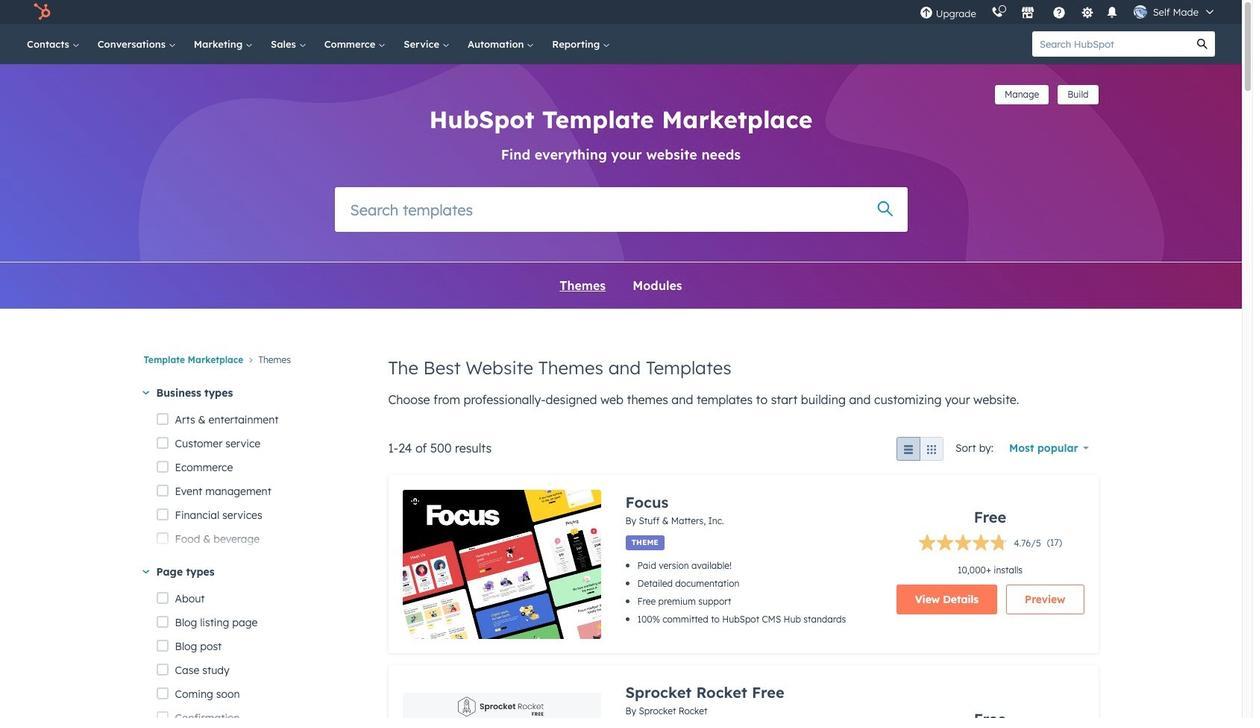 Task type: locate. For each thing, give the bounding box(es) containing it.
navigation
[[144, 351, 365, 385]]

2 caret image from the top
[[142, 571, 149, 574]]

list view image
[[903, 445, 915, 457]]

0 vertical spatial caret image
[[142, 392, 149, 395]]

menu
[[913, 0, 1225, 24]]

page types group
[[156, 588, 365, 719]]

ruby anderson image
[[1134, 5, 1148, 19]]

overall rating meter
[[919, 534, 1042, 555]]

marketplaces image
[[1022, 7, 1035, 20]]

1 vertical spatial caret image
[[142, 571, 149, 574]]

caret image
[[142, 392, 149, 395], [142, 571, 149, 574]]

caret image for business types group
[[142, 392, 149, 395]]

group
[[897, 438, 956, 462]]

caret image for the page types group
[[142, 571, 149, 574]]

1 caret image from the top
[[142, 392, 149, 395]]



Task type: describe. For each thing, give the bounding box(es) containing it.
Search templates search field
[[335, 187, 908, 232]]

grid view image
[[926, 445, 938, 457]]

business types group
[[156, 409, 365, 719]]

Search HubSpot search field
[[1033, 31, 1191, 57]]



Task type: vqa. For each thing, say whether or not it's contained in the screenshot.
Overall Rating meter
yes



